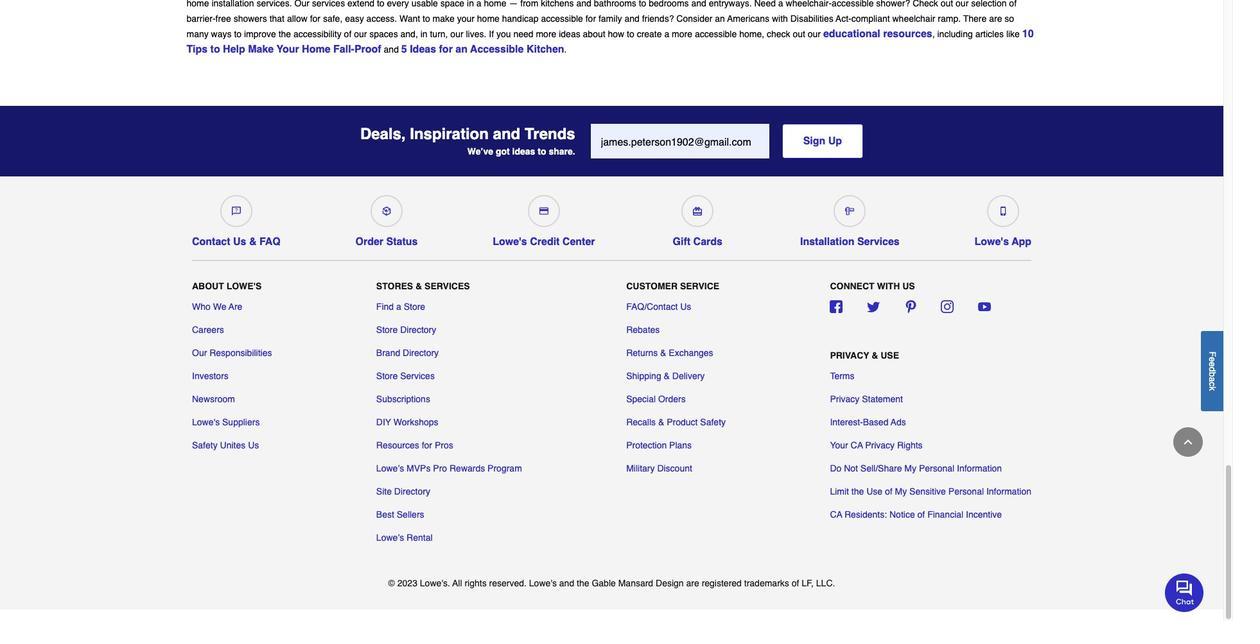 Task type: describe. For each thing, give the bounding box(es) containing it.
deals,
[[360, 125, 406, 143]]

find
[[376, 302, 394, 313]]

interest-based ads
[[830, 418, 906, 428]]

rights
[[898, 441, 923, 451]]

orders
[[659, 395, 686, 405]]

lowe's for lowe's suppliers
[[192, 418, 220, 428]]

0 horizontal spatial ca
[[830, 510, 843, 521]]

safety inside recalls & product safety link
[[701, 418, 726, 428]]

delivery
[[673, 372, 705, 382]]

an
[[456, 44, 468, 55]]

proof
[[355, 44, 381, 55]]

gable
[[592, 579, 616, 589]]

© 2023 lowe's. all rights reserved. lowe's and the gable mansard design are registered trademarks of lf, llc.
[[388, 579, 836, 589]]

faq/contact us
[[627, 302, 692, 313]]

safety inside safety unites us link
[[192, 441, 218, 451]]

rights
[[465, 579, 487, 589]]

discount
[[658, 464, 693, 474]]

help
[[223, 44, 245, 55]]

lowe's for lowe's credit center
[[493, 236, 527, 248]]

limit the use of my sensitive personal information
[[830, 487, 1032, 498]]

we've
[[468, 146, 494, 157]]

& for recalls & product safety
[[659, 418, 665, 428]]

0 horizontal spatial the
[[577, 579, 590, 589]]

program
[[488, 464, 522, 474]]

privacy statement link
[[830, 394, 903, 406]]

gift
[[673, 236, 691, 248]]

best
[[376, 510, 394, 521]]

ca residents: notice of financial incentive
[[830, 510, 1002, 521]]

who we are link
[[192, 301, 242, 314]]

lowe's suppliers
[[192, 418, 260, 428]]

customer care image
[[232, 207, 241, 216]]

sign up button
[[782, 124, 864, 159]]

sellers
[[397, 510, 424, 521]]

lowe's for lowe's rental
[[376, 534, 404, 544]]

& for shipping & delivery
[[664, 372, 670, 382]]

not
[[844, 464, 858, 474]]

chevron up image
[[1182, 436, 1195, 449]]

10 tips to help make your home fall-proof link
[[187, 28, 1034, 55]]

are
[[229, 302, 242, 313]]

privacy inside your ca privacy rights 'link'
[[866, 441, 895, 451]]

educational resources link
[[824, 28, 933, 40]]

lowe's credit center link
[[493, 190, 595, 248]]

limit
[[830, 487, 849, 498]]

service
[[680, 282, 720, 292]]

to inside deals, inspiration and trends we've got ideas to share.
[[538, 146, 546, 157]]

information inside do not sell/share my personal information link
[[957, 464, 1002, 474]]

unites
[[220, 441, 246, 451]]

based
[[863, 418, 889, 428]]

your ca privacy rights
[[830, 441, 923, 451]]

kitchen
[[527, 44, 565, 55]]

investors link
[[192, 370, 229, 383]]

subscriptions link
[[376, 394, 430, 406]]

site
[[376, 487, 392, 498]]

privacy statement
[[830, 395, 903, 405]]

got
[[496, 146, 510, 157]]

scroll to top element
[[1174, 428, 1203, 457]]

0 vertical spatial store
[[404, 302, 425, 313]]

product
[[667, 418, 698, 428]]

store services
[[376, 372, 435, 382]]

directory for site directory
[[394, 487, 430, 498]]

exchanges
[[669, 349, 714, 359]]

safety unites us
[[192, 441, 259, 451]]

us inside safety unites us link
[[248, 441, 259, 451]]

faq
[[260, 236, 281, 248]]

& left faq
[[249, 236, 257, 248]]

educational resources , including articles like
[[824, 28, 1023, 40]]

ads
[[891, 418, 906, 428]]

use for &
[[881, 351, 900, 361]]

& for returns & exchanges
[[661, 349, 667, 359]]

military
[[627, 464, 655, 474]]

us for contact
[[233, 236, 246, 248]]

recalls
[[627, 418, 656, 428]]

are
[[687, 579, 700, 589]]

chat invite button image
[[1166, 574, 1205, 613]]

with
[[877, 282, 900, 292]]

about
[[192, 282, 224, 292]]

services for store services
[[400, 372, 435, 382]]

pickup image
[[382, 207, 391, 216]]

mvps
[[407, 464, 431, 474]]

ca inside 'link'
[[851, 441, 863, 451]]

store directory
[[376, 325, 436, 336]]

pros
[[435, 441, 453, 451]]

2 vertical spatial and
[[560, 579, 575, 589]]

workshops
[[394, 418, 439, 428]]

resources
[[884, 28, 933, 40]]

terms
[[830, 372, 855, 382]]

to inside 10 tips to help make your home fall-proof
[[210, 44, 220, 55]]

like
[[1007, 29, 1020, 39]]

twitter image
[[867, 301, 880, 314]]

& for stores & services
[[416, 282, 422, 292]]

protection plans
[[627, 441, 692, 451]]

lowe's mvps pro rewards program link
[[376, 463, 522, 476]]

subscriptions
[[376, 395, 430, 405]]

who
[[192, 302, 211, 313]]

special orders
[[627, 395, 686, 405]]

brand directory
[[376, 349, 439, 359]]

your ca privacy rights link
[[830, 440, 923, 453]]

f e e d b a c k button
[[1202, 331, 1224, 412]]

stores
[[376, 282, 413, 292]]

ideas
[[410, 44, 436, 55]]

use for the
[[867, 487, 883, 498]]

privacy for privacy statement
[[830, 395, 860, 405]]

lowe's for lowe's mvps pro rewards program
[[376, 464, 404, 474]]

incentive
[[966, 510, 1002, 521]]

about lowe's
[[192, 282, 262, 292]]

llc.
[[817, 579, 836, 589]]

f e e d b a c k
[[1208, 352, 1218, 391]]

0 vertical spatial the
[[852, 487, 864, 498]]

sign up form
[[591, 124, 864, 159]]

ca residents: notice of financial incentive link
[[830, 509, 1002, 522]]

share.
[[549, 146, 575, 157]]



Task type: vqa. For each thing, say whether or not it's contained in the screenshot.
THE to the left
yes



Task type: locate. For each thing, give the bounding box(es) containing it.
gift card image
[[693, 207, 702, 216]]

directory for store directory
[[400, 325, 436, 336]]

0 vertical spatial my
[[905, 464, 917, 474]]

diy
[[376, 418, 391, 428]]

0 vertical spatial use
[[881, 351, 900, 361]]

the right the limit
[[852, 487, 864, 498]]

& right recalls
[[659, 418, 665, 428]]

1 vertical spatial lowe's
[[376, 534, 404, 544]]

for left the an
[[439, 44, 453, 55]]

dimensions image
[[846, 207, 855, 216]]

1 e from the top
[[1208, 357, 1218, 362]]

site directory link
[[376, 486, 430, 499]]

to right tips
[[210, 44, 220, 55]]

design
[[656, 579, 684, 589]]

personal up 'incentive'
[[949, 487, 984, 498]]

us for faq/contact
[[681, 302, 692, 313]]

my up notice
[[895, 487, 907, 498]]

0 horizontal spatial to
[[210, 44, 220, 55]]

lowe's.
[[420, 579, 450, 589]]

newsroom
[[192, 395, 235, 405]]

a up k
[[1208, 377, 1218, 382]]

1 horizontal spatial a
[[1208, 377, 1218, 382]]

0 vertical spatial a
[[396, 302, 401, 313]]

app
[[1012, 236, 1032, 248]]

inspiration
[[410, 125, 489, 143]]

rental
[[407, 534, 433, 544]]

1 vertical spatial store
[[376, 325, 398, 336]]

lowe's rental
[[376, 534, 433, 544]]

0 vertical spatial lowe's
[[376, 464, 404, 474]]

shipping & delivery link
[[627, 370, 705, 383]]

privacy inside privacy statement link
[[830, 395, 860, 405]]

privacy for privacy & use
[[830, 351, 870, 361]]

lowe's app
[[975, 236, 1032, 248]]

0 horizontal spatial your
[[277, 44, 299, 55]]

privacy & use
[[830, 351, 900, 361]]

0 vertical spatial us
[[233, 236, 246, 248]]

a right find
[[396, 302, 401, 313]]

2 vertical spatial us
[[248, 441, 259, 451]]

lowe's down best
[[376, 534, 404, 544]]

installation services
[[801, 236, 900, 248]]

facebook image
[[830, 301, 843, 314]]

store for services
[[376, 372, 398, 382]]

us right unites
[[248, 441, 259, 451]]

2 vertical spatial of
[[792, 579, 800, 589]]

directory inside the brand directory 'link'
[[403, 349, 439, 359]]

to right ideas
[[538, 146, 546, 157]]

directory up "sellers" on the left bottom of page
[[394, 487, 430, 498]]

directory inside the site directory link
[[394, 487, 430, 498]]

b
[[1208, 372, 1218, 377]]

1 horizontal spatial ca
[[851, 441, 863, 451]]

1 vertical spatial directory
[[403, 349, 439, 359]]

2 vertical spatial directory
[[394, 487, 430, 498]]

services up find a store
[[425, 282, 470, 292]]

youtube image
[[978, 301, 991, 314]]

rewards
[[450, 464, 485, 474]]

lowe's left credit
[[493, 236, 527, 248]]

1 vertical spatial the
[[577, 579, 590, 589]]

services
[[858, 236, 900, 248], [425, 282, 470, 292], [400, 372, 435, 382]]

1 vertical spatial your
[[830, 441, 849, 451]]

lowe's app link
[[975, 190, 1032, 248]]

diy workshops
[[376, 418, 439, 428]]

sensitive
[[910, 487, 946, 498]]

e up b
[[1208, 362, 1218, 367]]

1 horizontal spatial to
[[538, 146, 546, 157]]

1 vertical spatial for
[[422, 441, 432, 451]]

services up connect with us
[[858, 236, 900, 248]]

careers
[[192, 325, 224, 336]]

faq/contact
[[627, 302, 678, 313]]

privacy up the sell/share
[[866, 441, 895, 451]]

tips
[[187, 44, 208, 55]]

1 vertical spatial safety
[[192, 441, 218, 451]]

recalls & product safety
[[627, 418, 726, 428]]

lowe's suppliers link
[[192, 417, 260, 429]]

1 vertical spatial ca
[[830, 510, 843, 521]]

gift cards
[[673, 236, 723, 248]]

connect with us
[[830, 282, 915, 292]]

services inside store services link
[[400, 372, 435, 382]]

of for financial
[[918, 510, 925, 521]]

d
[[1208, 367, 1218, 372]]

your right make
[[277, 44, 299, 55]]

& right returns
[[661, 349, 667, 359]]

us down customer service
[[681, 302, 692, 313]]

your up do
[[830, 441, 849, 451]]

faq/contact us link
[[627, 301, 692, 314]]

rebates link
[[627, 324, 660, 337]]

my
[[905, 464, 917, 474], [895, 487, 907, 498]]

lowe's credit center
[[493, 236, 595, 248]]

your inside your ca privacy rights 'link'
[[830, 441, 849, 451]]

directory inside store directory link
[[400, 325, 436, 336]]

store for directory
[[376, 325, 398, 336]]

services inside 'installation services' "link"
[[858, 236, 900, 248]]

lowe's for lowe's app
[[975, 236, 1009, 248]]

directory for brand directory
[[403, 349, 439, 359]]

us inside "contact us & faq" link
[[233, 236, 246, 248]]

0 vertical spatial your
[[277, 44, 299, 55]]

f
[[1208, 352, 1218, 357]]

lowe's down the newsroom link
[[192, 418, 220, 428]]

cards
[[694, 236, 723, 248]]

protection plans link
[[627, 440, 692, 453]]

lowe's up are
[[227, 282, 262, 292]]

0 horizontal spatial a
[[396, 302, 401, 313]]

1 vertical spatial and
[[493, 125, 521, 143]]

5
[[401, 44, 407, 55]]

lowe's right reserved.
[[529, 579, 557, 589]]

pinterest image
[[904, 301, 917, 314]]

brand directory link
[[376, 347, 439, 360]]

0 vertical spatial services
[[858, 236, 900, 248]]

2 horizontal spatial of
[[918, 510, 925, 521]]

and inside deals, inspiration and trends we've got ideas to share.
[[493, 125, 521, 143]]

do not sell/share my personal information
[[830, 464, 1002, 474]]

0 horizontal spatial of
[[792, 579, 800, 589]]

protection
[[627, 441, 667, 451]]

contact us & faq link
[[192, 190, 281, 248]]

lowe's up site
[[376, 464, 404, 474]]

pro
[[433, 464, 447, 474]]

make
[[248, 44, 274, 55]]

2 e from the top
[[1208, 362, 1218, 367]]

1 vertical spatial information
[[987, 487, 1032, 498]]

0 vertical spatial personal
[[919, 464, 955, 474]]

careers link
[[192, 324, 224, 337]]

ca up not
[[851, 441, 863, 451]]

credit card image
[[540, 207, 549, 216]]

use up statement
[[881, 351, 900, 361]]

& inside 'link'
[[664, 372, 670, 382]]

1 horizontal spatial your
[[830, 441, 849, 451]]

find a store
[[376, 302, 425, 313]]

2 horizontal spatial us
[[681, 302, 692, 313]]

1 horizontal spatial safety
[[701, 418, 726, 428]]

1 horizontal spatial for
[[439, 44, 453, 55]]

2 vertical spatial services
[[400, 372, 435, 382]]

of inside ca residents: notice of financial incentive link
[[918, 510, 925, 521]]

shipping
[[627, 372, 662, 382]]

2 vertical spatial privacy
[[866, 441, 895, 451]]

e up 'd'
[[1208, 357, 1218, 362]]

we
[[213, 302, 226, 313]]

lowe's rental link
[[376, 532, 433, 545]]

find a store link
[[376, 301, 425, 314]]

1 lowe's from the top
[[376, 464, 404, 474]]

financial
[[928, 510, 964, 521]]

personal up the limit the use of my sensitive personal information link
[[919, 464, 955, 474]]

safety
[[701, 418, 726, 428], [192, 441, 218, 451]]

1 horizontal spatial us
[[248, 441, 259, 451]]

0 horizontal spatial safety
[[192, 441, 218, 451]]

,
[[933, 29, 935, 39]]

special
[[627, 395, 656, 405]]

order status link
[[356, 190, 418, 248]]

store up brand
[[376, 325, 398, 336]]

1 vertical spatial to
[[538, 146, 546, 157]]

us
[[903, 282, 915, 292]]

a inside button
[[1208, 377, 1218, 382]]

0 vertical spatial directory
[[400, 325, 436, 336]]

of down the sell/share
[[885, 487, 893, 498]]

0 vertical spatial information
[[957, 464, 1002, 474]]

1 vertical spatial my
[[895, 487, 907, 498]]

1 vertical spatial services
[[425, 282, 470, 292]]

0 vertical spatial privacy
[[830, 351, 870, 361]]

Email Address email field
[[591, 124, 770, 159]]

0 vertical spatial of
[[885, 487, 893, 498]]

services for installation services
[[858, 236, 900, 248]]

2 horizontal spatial and
[[560, 579, 575, 589]]

use down the sell/share
[[867, 487, 883, 498]]

and inside and 5 ideas for an accessible kitchen .
[[384, 44, 399, 55]]

2 vertical spatial store
[[376, 372, 398, 382]]

0 vertical spatial and
[[384, 44, 399, 55]]

order
[[356, 236, 384, 248]]

1 vertical spatial us
[[681, 302, 692, 313]]

safety right product
[[701, 418, 726, 428]]

installation
[[801, 236, 855, 248]]

resources for pros link
[[376, 440, 453, 453]]

suppliers
[[222, 418, 260, 428]]

store services link
[[376, 370, 435, 383]]

and up got
[[493, 125, 521, 143]]

1 vertical spatial privacy
[[830, 395, 860, 405]]

our responsibilities link
[[192, 347, 272, 360]]

0 vertical spatial ca
[[851, 441, 863, 451]]

5 ideas for an accessible kitchen link
[[401, 44, 565, 55]]

mobile image
[[999, 207, 1008, 216]]

returns
[[627, 349, 658, 359]]

who we are
[[192, 302, 242, 313]]

1 vertical spatial personal
[[949, 487, 984, 498]]

and left 5
[[384, 44, 399, 55]]

1 vertical spatial a
[[1208, 377, 1218, 382]]

resources for pros
[[376, 441, 453, 451]]

store down stores & services
[[404, 302, 425, 313]]

information
[[957, 464, 1002, 474], [987, 487, 1032, 498]]

ca down the limit
[[830, 510, 843, 521]]

accessible
[[470, 44, 524, 55]]

directory up the brand directory 'link'
[[400, 325, 436, 336]]

&
[[249, 236, 257, 248], [416, 282, 422, 292], [661, 349, 667, 359], [872, 351, 879, 361], [664, 372, 670, 382], [659, 418, 665, 428]]

1 horizontal spatial of
[[885, 487, 893, 498]]

& up statement
[[872, 351, 879, 361]]

& left delivery in the right of the page
[[664, 372, 670, 382]]

diy workshops link
[[376, 417, 439, 429]]

privacy up terms
[[830, 351, 870, 361]]

1 horizontal spatial the
[[852, 487, 864, 498]]

and left gable
[[560, 579, 575, 589]]

the left gable
[[577, 579, 590, 589]]

0 vertical spatial to
[[210, 44, 220, 55]]

store
[[404, 302, 425, 313], [376, 325, 398, 336], [376, 372, 398, 382]]

resources
[[376, 441, 419, 451]]

and 5 ideas for an accessible kitchen .
[[381, 44, 567, 55]]

credit
[[530, 236, 560, 248]]

2 lowe's from the top
[[376, 534, 404, 544]]

information inside the limit the use of my sensitive personal information link
[[987, 487, 1032, 498]]

of inside the limit the use of my sensitive personal information link
[[885, 487, 893, 498]]

10 tips to help make your home fall-proof
[[187, 28, 1034, 55]]

e
[[1208, 357, 1218, 362], [1208, 362, 1218, 367]]

your inside 10 tips to help make your home fall-proof
[[277, 44, 299, 55]]

us inside faq/contact us 'link'
[[681, 302, 692, 313]]

instagram image
[[941, 301, 954, 314]]

for left pros
[[422, 441, 432, 451]]

services down the brand directory 'link'
[[400, 372, 435, 382]]

& for privacy & use
[[872, 351, 879, 361]]

directory down store directory link
[[403, 349, 439, 359]]

interest-
[[830, 418, 863, 428]]

us right contact
[[233, 236, 246, 248]]

& right 'stores'
[[416, 282, 422, 292]]

0 horizontal spatial for
[[422, 441, 432, 451]]

privacy up interest-
[[830, 395, 860, 405]]

1 vertical spatial use
[[867, 487, 883, 498]]

1 vertical spatial of
[[918, 510, 925, 521]]

of for my
[[885, 487, 893, 498]]

0 horizontal spatial and
[[384, 44, 399, 55]]

1 horizontal spatial and
[[493, 125, 521, 143]]

us
[[233, 236, 246, 248], [681, 302, 692, 313], [248, 441, 259, 451]]

safety left unites
[[192, 441, 218, 451]]

customer
[[627, 282, 678, 292]]

investors
[[192, 372, 229, 382]]

of right notice
[[918, 510, 925, 521]]

sign up
[[804, 136, 842, 147]]

sell/share
[[861, 464, 902, 474]]

ideas
[[512, 146, 535, 157]]

safety unites us link
[[192, 440, 259, 453]]

my down rights at right
[[905, 464, 917, 474]]

0 vertical spatial safety
[[701, 418, 726, 428]]

0 horizontal spatial us
[[233, 236, 246, 248]]

of left lf,
[[792, 579, 800, 589]]

store down brand
[[376, 372, 398, 382]]

lf,
[[802, 579, 814, 589]]

lowe's left the app on the top
[[975, 236, 1009, 248]]

0 vertical spatial for
[[439, 44, 453, 55]]



